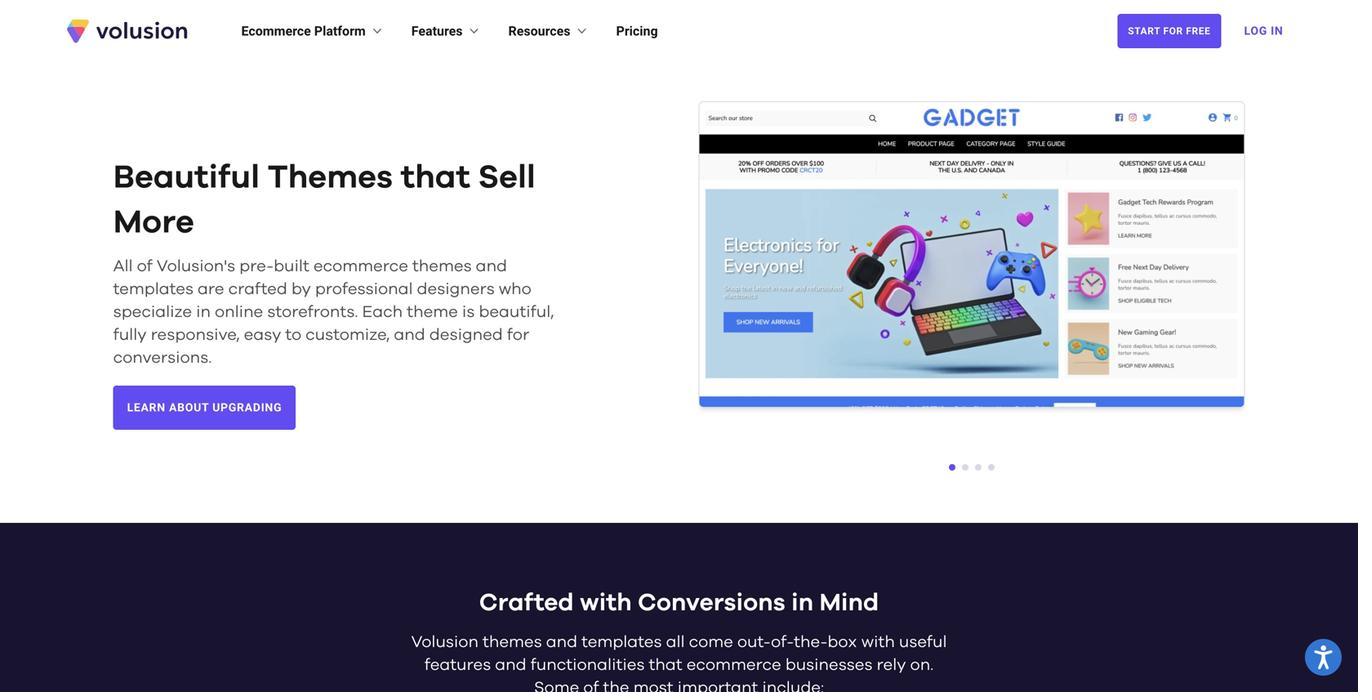 Task type: vqa. For each thing, say whether or not it's contained in the screenshot.
the rightmost you
no



Task type: describe. For each thing, give the bounding box(es) containing it.
themes inside all of volusion's pre-built ecommerce themes and templates are crafted by professional designers who specialize in online storefronts. each theme is beautiful, fully responsive, easy to customize, and designed for conversions.
[[413, 258, 472, 275]]

online
[[215, 304, 263, 320]]

that inside beautiful themes that sell more
[[401, 161, 470, 194]]

the
[[603, 680, 630, 692]]

ecommerce platform button
[[241, 21, 385, 41]]

start
[[1128, 25, 1161, 37]]

all
[[113, 258, 133, 275]]

crafted
[[479, 591, 574, 615]]

specialize
[[113, 304, 192, 320]]

ecommerce inside all of volusion's pre-built ecommerce themes and templates are crafted by professional designers who specialize in online storefronts. each theme is beautiful, fully responsive, easy to customize, and designed for conversions.
[[314, 258, 408, 275]]

resources button
[[509, 21, 590, 41]]

some
[[534, 680, 579, 692]]

most
[[634, 680, 674, 692]]

learn about upgrading link
[[113, 386, 296, 430]]

fully
[[113, 327, 147, 343]]

in
[[1271, 24, 1284, 38]]

log in
[[1245, 24, 1284, 38]]

free
[[1187, 25, 1211, 37]]

ecommerce platform
[[241, 23, 366, 39]]

that inside volusion themes and templates all come out-of-the-box with useful features and functionalities that ecommerce businesses rely on. some of the most important include:
[[649, 657, 683, 673]]

ecommerce inside volusion themes and templates all come out-of-the-box with useful features and functionalities that ecommerce businesses rely on. some of the most important include:
[[687, 657, 782, 673]]

1 horizontal spatial in
[[792, 591, 814, 615]]

easy
[[244, 327, 281, 343]]

start for free link
[[1118, 14, 1222, 48]]

rely
[[877, 657, 906, 673]]

of inside volusion themes and templates all come out-of-the-box with useful features and functionalities that ecommerce businesses rely on. some of the most important include:
[[584, 680, 599, 692]]

templates inside all of volusion's pre-built ecommerce themes and templates are crafted by professional designers who specialize in online storefronts. each theme is beautiful, fully responsive, easy to customize, and designed for conversions.
[[113, 281, 194, 297]]

features button
[[412, 21, 482, 41]]

all
[[666, 634, 685, 651]]

pricing
[[616, 23, 658, 39]]

out-
[[738, 634, 771, 651]]

are
[[198, 281, 224, 297]]

features
[[412, 23, 463, 39]]

more
[[113, 206, 194, 239]]

by
[[292, 281, 311, 297]]

volusion themes and templates all come out-of-the-box with useful features and functionalities that ecommerce businesses rely on. some of the most important include:
[[411, 634, 947, 692]]

designers
[[417, 281, 495, 297]]

in inside all of volusion's pre-built ecommerce themes and templates are crafted by professional designers who specialize in online storefronts. each theme is beautiful, fully responsive, easy to customize, and designed for conversions.
[[196, 304, 211, 320]]

each
[[362, 304, 403, 320]]

include:
[[763, 680, 824, 692]]

customize,
[[306, 327, 390, 343]]

is
[[462, 304, 475, 320]]

and down theme
[[394, 327, 425, 343]]

on.
[[911, 657, 934, 673]]

learn
[[127, 401, 166, 414]]

pre-
[[240, 258, 274, 275]]

themes inside volusion themes and templates all come out-of-the-box with useful features and functionalities that ecommerce businesses rely on. some of the most important include:
[[483, 634, 542, 651]]

crafted with conversions in mind
[[479, 591, 879, 615]]

who
[[499, 281, 532, 297]]

open accessibe: accessibility options, statement and help image
[[1315, 645, 1333, 669]]

templates inside volusion themes and templates all come out-of-the-box with useful features and functionalities that ecommerce businesses rely on. some of the most important include:
[[582, 634, 662, 651]]

theme
[[407, 304, 458, 320]]

to
[[285, 327, 302, 343]]

all of volusion's pre-built ecommerce themes and templates are crafted by professional designers who specialize in online storefronts. each theme is beautiful, fully responsive, easy to customize, and designed for conversions.
[[113, 258, 554, 366]]

crafted
[[228, 281, 287, 297]]



Task type: locate. For each thing, give the bounding box(es) containing it.
ecommerce
[[241, 23, 311, 39]]

themes up designers
[[413, 258, 472, 275]]

important
[[678, 680, 759, 692]]

ecommerce
[[314, 258, 408, 275], [687, 657, 782, 673]]

1 vertical spatial ecommerce
[[687, 657, 782, 673]]

1 horizontal spatial themes
[[483, 634, 542, 651]]

designed
[[430, 327, 503, 343]]

learn about upgrading
[[127, 401, 282, 414]]

templates up 'specialize'
[[113, 281, 194, 297]]

0 horizontal spatial ecommerce
[[314, 258, 408, 275]]

volusion's
[[157, 258, 235, 275]]

mind
[[820, 591, 879, 615]]

and
[[476, 258, 507, 275], [394, 327, 425, 343], [546, 634, 578, 651], [495, 657, 527, 673]]

and up functionalities
[[546, 634, 578, 651]]

in down are
[[196, 304, 211, 320]]

1 vertical spatial in
[[792, 591, 814, 615]]

0 vertical spatial in
[[196, 304, 211, 320]]

in up the-
[[792, 591, 814, 615]]

and right features
[[495, 657, 527, 673]]

themes
[[413, 258, 472, 275], [483, 634, 542, 651]]

with inside volusion themes and templates all come out-of-the-box with useful features and functionalities that ecommerce businesses rely on. some of the most important include:
[[862, 634, 895, 651]]

sell
[[478, 161, 536, 194]]

conversions
[[638, 591, 786, 615]]

beautiful
[[113, 161, 260, 194]]

themes down "crafted"
[[483, 634, 542, 651]]

0 vertical spatial templates
[[113, 281, 194, 297]]

of right all at the left top of the page
[[137, 258, 153, 275]]

1 vertical spatial themes
[[483, 634, 542, 651]]

conversions.
[[113, 350, 212, 366]]

platform
[[314, 23, 366, 39]]

pricing link
[[616, 21, 658, 41]]

with up functionalities
[[580, 591, 632, 615]]

for
[[1164, 25, 1184, 37]]

beautiful,
[[479, 304, 554, 320]]

0 vertical spatial with
[[580, 591, 632, 615]]

ecommerce up professional
[[314, 258, 408, 275]]

that up most
[[649, 657, 683, 673]]

of inside all of volusion's pre-built ecommerce themes and templates are crafted by professional designers who specialize in online storefronts. each theme is beautiful, fully responsive, easy to customize, and designed for conversions.
[[137, 258, 153, 275]]

in
[[196, 304, 211, 320], [792, 591, 814, 615]]

with
[[580, 591, 632, 615], [862, 634, 895, 651]]

1 horizontal spatial that
[[649, 657, 683, 673]]

box
[[828, 634, 858, 651]]

log in link
[[1235, 13, 1294, 49]]

1 horizontal spatial with
[[862, 634, 895, 651]]

1 horizontal spatial of
[[584, 680, 599, 692]]

of
[[137, 258, 153, 275], [584, 680, 599, 692]]

0 vertical spatial of
[[137, 258, 153, 275]]

ecommerce up important
[[687, 657, 782, 673]]

0 horizontal spatial with
[[580, 591, 632, 615]]

and up who
[[476, 258, 507, 275]]

that
[[401, 161, 470, 194], [649, 657, 683, 673]]

0 vertical spatial that
[[401, 161, 470, 194]]

storefronts.
[[267, 304, 358, 320]]

functionalities
[[531, 657, 645, 673]]

professional
[[315, 281, 413, 297]]

start for free
[[1128, 25, 1211, 37]]

1 vertical spatial templates
[[582, 634, 662, 651]]

0 horizontal spatial of
[[137, 258, 153, 275]]

features
[[425, 657, 491, 673]]

1 horizontal spatial ecommerce
[[687, 657, 782, 673]]

volusion
[[411, 634, 479, 651]]

0 horizontal spatial that
[[401, 161, 470, 194]]

1 vertical spatial of
[[584, 680, 599, 692]]

upgrading
[[213, 401, 282, 414]]

templates
[[113, 281, 194, 297], [582, 634, 662, 651]]

that left sell
[[401, 161, 470, 194]]

1 vertical spatial that
[[649, 657, 683, 673]]

1 vertical spatial with
[[862, 634, 895, 651]]

about
[[169, 401, 209, 414]]

of-
[[771, 634, 794, 651]]

businesses
[[786, 657, 873, 673]]

0 horizontal spatial themes
[[413, 258, 472, 275]]

0 horizontal spatial templates
[[113, 281, 194, 297]]

with up rely
[[862, 634, 895, 651]]

of down functionalities
[[584, 680, 599, 692]]

log
[[1245, 24, 1268, 38]]

0 vertical spatial ecommerce
[[314, 258, 408, 275]]

for
[[507, 327, 530, 343]]

0 horizontal spatial in
[[196, 304, 211, 320]]

useful
[[899, 634, 947, 651]]

the-
[[794, 634, 828, 651]]

1 horizontal spatial templates
[[582, 634, 662, 651]]

resources
[[509, 23, 571, 39]]

themes
[[268, 161, 393, 194]]

0 vertical spatial themes
[[413, 258, 472, 275]]

built
[[274, 258, 310, 275]]

beautiful themes that sell more
[[113, 161, 536, 239]]

responsive,
[[151, 327, 240, 343]]

come
[[689, 634, 734, 651]]

templates up functionalities
[[582, 634, 662, 651]]



